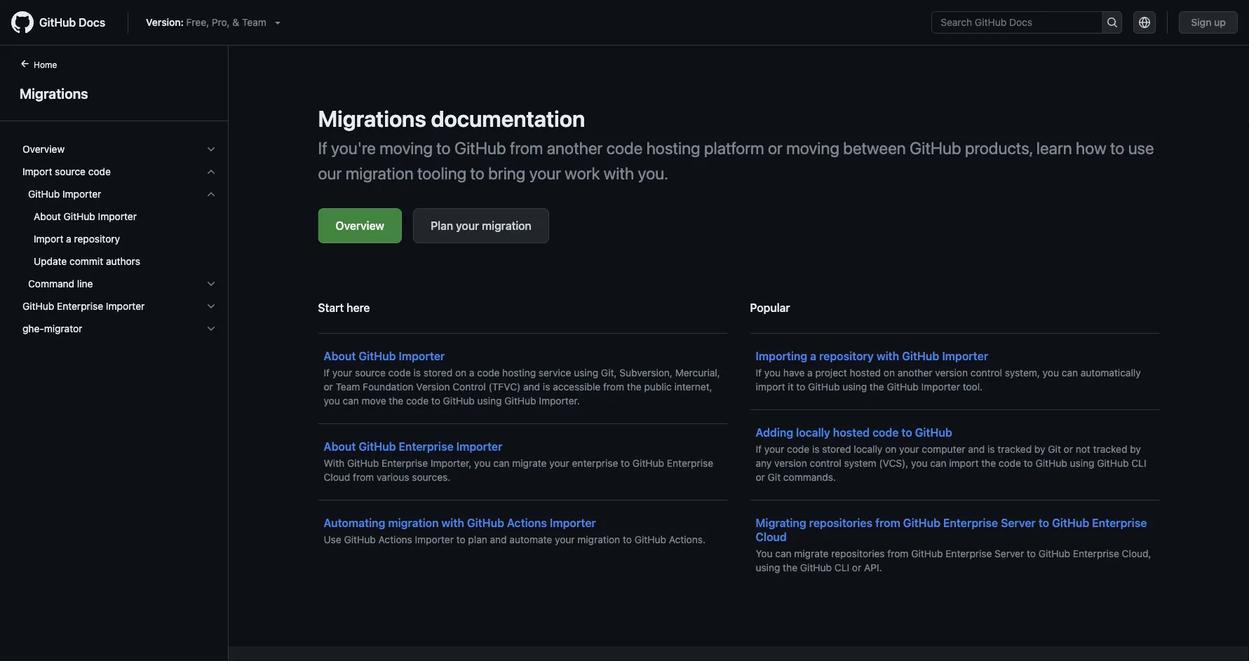 Task type: locate. For each thing, give the bounding box(es) containing it.
from inside migrations documentation if you're moving to github from another code hosting platform or moving between github products, learn how to use our migration tooling to bring your work with you.
[[510, 138, 543, 158]]

1 vertical spatial team
[[336, 381, 360, 393]]

sc 9kayk9 0 image inside import source code dropdown button
[[206, 166, 217, 178]]

using
[[574, 367, 599, 379], [843, 381, 867, 393], [478, 395, 502, 407], [1070, 458, 1095, 469], [756, 562, 780, 574]]

repository
[[74, 233, 120, 245], [820, 350, 874, 363]]

1 vertical spatial sc 9kayk9 0 image
[[206, 189, 217, 200]]

migrations
[[20, 85, 88, 101], [318, 105, 426, 132]]

the
[[627, 381, 642, 393], [870, 381, 885, 393], [389, 395, 404, 407], [982, 458, 996, 469], [783, 562, 798, 574]]

0 horizontal spatial source
[[55, 166, 86, 178]]

1 vertical spatial import
[[34, 233, 63, 245]]

and right the computer
[[968, 444, 985, 455]]

a
[[66, 233, 71, 245], [811, 350, 817, 363], [469, 367, 475, 379], [808, 367, 813, 379]]

sign up
[[1192, 16, 1226, 28]]

about down github importer
[[34, 211, 61, 222]]

migrations down 'home' link
[[20, 85, 88, 101]]

1 vertical spatial migrate
[[794, 548, 829, 560]]

or left api.
[[852, 562, 862, 574]]

overview down our
[[336, 219, 385, 233]]

1 vertical spatial hosted
[[833, 426, 870, 440]]

2 github importer element from the top
[[11, 206, 228, 273]]

import source code element
[[11, 161, 228, 295], [11, 183, 228, 295]]

and inside automating migration with github actions importer use github actions importer to plan and automate your migration to github actions.
[[490, 534, 507, 546]]

with inside automating migration with github actions importer use github actions importer to plan and automate your migration to github actions.
[[442, 517, 464, 530]]

can down the computer
[[931, 458, 947, 469]]

0 horizontal spatial by
[[1035, 444, 1046, 455]]

hosting up you.
[[647, 138, 701, 158]]

1 vertical spatial cli
[[835, 562, 850, 574]]

control inside importing a repository with github importer if you have a project hosted on another version control system, you can automatically import it to github using the github importer tool.
[[971, 367, 1003, 379]]

0 vertical spatial and
[[523, 381, 540, 393]]

importer inside about github enterprise importer with github enterprise importer, you can migrate your enterprise to github enterprise cloud from various sources.
[[456, 440, 503, 454]]

can right you
[[775, 548, 792, 560]]

migrate inside about github enterprise importer with github enterprise importer, you can migrate your enterprise to github enterprise cloud from various sources.
[[512, 458, 547, 469]]

line
[[77, 278, 93, 290]]

migration down bring
[[482, 219, 532, 233]]

or
[[768, 138, 783, 158], [324, 381, 333, 393], [1064, 444, 1073, 455], [756, 472, 765, 483], [852, 562, 862, 574]]

control up commands.
[[810, 458, 842, 469]]

1 horizontal spatial locally
[[854, 444, 883, 455]]

1 horizontal spatial another
[[898, 367, 933, 379]]

migrator
[[44, 323, 82, 335]]

1 horizontal spatial team
[[336, 381, 360, 393]]

with inside migrations documentation if you're moving to github from another code hosting platform or moving between github products, learn how to use our migration tooling to bring your work with you.
[[604, 163, 634, 183]]

importer inside about github importer if your source code is stored on a code hosting service using git, subversion, mercurial, or team foundation version control (tfvc) and is accessible from the public internet, you can move the code to github using github importer.
[[399, 350, 445, 363]]

cloud
[[324, 472, 350, 483], [756, 531, 787, 544]]

enterprise
[[57, 301, 103, 312], [399, 440, 454, 454], [382, 458, 428, 469], [667, 458, 714, 469], [944, 517, 999, 530], [1093, 517, 1147, 530], [946, 548, 992, 560], [1073, 548, 1120, 560]]

locally
[[796, 426, 831, 440], [854, 444, 883, 455]]

1 vertical spatial actions
[[379, 534, 412, 546]]

0 horizontal spatial hosting
[[502, 367, 536, 379]]

your down adding
[[765, 444, 785, 455]]

moving up tooling on the top left of the page
[[380, 138, 433, 158]]

0 vertical spatial import
[[22, 166, 52, 178]]

team left 'foundation'
[[336, 381, 360, 393]]

1 sc 9kayk9 0 image from the top
[[206, 144, 217, 155]]

actions.
[[669, 534, 706, 546]]

1 horizontal spatial cloud
[[756, 531, 787, 544]]

sc 9kayk9 0 image inside ghe-migrator dropdown button
[[206, 323, 217, 335]]

repository up update commit authors
[[74, 233, 120, 245]]

1 horizontal spatial git
[[1048, 444, 1061, 455]]

can inside migrating repositories from github enterprise server to github enterprise cloud you can migrate repositories from github enterprise server to github enterprise cloud, using the github cli or api.
[[775, 548, 792, 560]]

or left not
[[1064, 444, 1073, 455]]

importer up importer,
[[456, 440, 503, 454]]

migration
[[346, 163, 414, 183], [482, 219, 532, 233], [388, 517, 439, 530], [578, 534, 620, 546]]

ghe-migrator
[[22, 323, 82, 335]]

sc 9kayk9 0 image for import source code
[[206, 166, 217, 178]]

actions down automating
[[379, 534, 412, 546]]

tracked left not
[[998, 444, 1032, 455]]

you inside adding locally hosted code to github if your code is stored locally on your computer and is tracked by git or not tracked by any version control system (vcs), you can import the code to github using github cli or git commands.
[[912, 458, 928, 469]]

enterprise inside dropdown button
[[57, 301, 103, 312]]

0 vertical spatial repository
[[74, 233, 120, 245]]

platform
[[704, 138, 765, 158]]

or right platform
[[768, 138, 783, 158]]

importer left tool.
[[922, 381, 960, 393]]

0 horizontal spatial cloud
[[324, 472, 350, 483]]

another
[[547, 138, 603, 158], [898, 367, 933, 379]]

0 horizontal spatial another
[[547, 138, 603, 158]]

migrate down migrating
[[794, 548, 829, 560]]

0 horizontal spatial with
[[442, 517, 464, 530]]

sign
[[1192, 16, 1212, 28]]

source up github importer
[[55, 166, 86, 178]]

cli
[[1132, 458, 1147, 469], [835, 562, 850, 574]]

1 horizontal spatial hosting
[[647, 138, 701, 158]]

another inside importing a repository with github importer if you have a project hosted on another version control system, you can automatically import it to github using the github importer tool.
[[898, 367, 933, 379]]

import for import source code
[[22, 166, 52, 178]]

1 github importer element from the top
[[11, 183, 228, 273]]

version: free, pro, & team
[[146, 16, 266, 28]]

2 horizontal spatial with
[[877, 350, 900, 363]]

sc 9kayk9 0 image inside overview dropdown button
[[206, 144, 217, 155]]

3 sc 9kayk9 0 image from the top
[[206, 301, 217, 312]]

by
[[1035, 444, 1046, 455], [1130, 444, 1141, 455]]

about down start here
[[324, 350, 356, 363]]

0 horizontal spatial git
[[768, 472, 781, 483]]

0 vertical spatial stored
[[424, 367, 453, 379]]

repository up project on the right bottom of the page
[[820, 350, 874, 363]]

you right the (vcs),
[[912, 458, 928, 469]]

your right automate at the bottom of page
[[555, 534, 575, 546]]

0 vertical spatial cloud
[[324, 472, 350, 483]]

1 vertical spatial another
[[898, 367, 933, 379]]

2 vertical spatial with
[[442, 517, 464, 530]]

importer.
[[539, 395, 580, 407]]

by left not
[[1035, 444, 1046, 455]]

subversion,
[[620, 367, 673, 379]]

bring
[[488, 163, 526, 183]]

0 horizontal spatial import
[[756, 381, 786, 393]]

1 horizontal spatial cli
[[1132, 458, 1147, 469]]

commit
[[69, 256, 103, 267]]

stored inside adding locally hosted code to github if your code is stored locally on your computer and is tracked by git or not tracked by any version control system (vcs), you can import the code to github using github cli or git commands.
[[822, 444, 851, 455]]

cloud down migrating
[[756, 531, 787, 544]]

team
[[242, 16, 266, 28], [336, 381, 360, 393]]

github enterprise importer button
[[17, 295, 222, 318]]

your left work
[[529, 163, 561, 183]]

by right not
[[1130, 444, 1141, 455]]

0 vertical spatial source
[[55, 166, 86, 178]]

1 vertical spatial about
[[324, 350, 356, 363]]

importer up tool.
[[942, 350, 989, 363]]

or inside migrations documentation if you're moving to github from another code hosting platform or moving between github products, learn how to use our migration tooling to bring your work with you.
[[768, 138, 783, 158]]

with inside importing a repository with github importer if you have a project hosted on another version control system, you can automatically import it to github using the github importer tool.
[[877, 350, 900, 363]]

0 horizontal spatial stored
[[424, 367, 453, 379]]

1 horizontal spatial version
[[936, 367, 968, 379]]

git
[[1048, 444, 1061, 455], [768, 472, 781, 483]]

1 import source code element from the top
[[11, 161, 228, 295]]

stored up version on the bottom left of page
[[424, 367, 453, 379]]

using down project on the right bottom of the page
[[843, 381, 867, 393]]

2 import source code element from the top
[[11, 183, 228, 295]]

1 horizontal spatial overview
[[336, 219, 385, 233]]

1 horizontal spatial control
[[971, 367, 1003, 379]]

0 vertical spatial another
[[547, 138, 603, 158]]

1 vertical spatial git
[[768, 472, 781, 483]]

0 vertical spatial control
[[971, 367, 1003, 379]]

1 vertical spatial source
[[355, 367, 386, 379]]

hosting up (tfvc)
[[502, 367, 536, 379]]

from
[[510, 138, 543, 158], [603, 381, 624, 393], [353, 472, 374, 483], [876, 517, 901, 530], [888, 548, 909, 560]]

plan your migration
[[431, 219, 532, 233]]

the inside adding locally hosted code to github if your code is stored locally on your computer and is tracked by git or not tracked by any version control system (vcs), you can import the code to github using github cli or git commands.
[[982, 458, 996, 469]]

0 vertical spatial sc 9kayk9 0 image
[[206, 144, 217, 155]]

team inside about github importer if your source code is stored on a code hosting service using git, subversion, mercurial, or team foundation version control (tfvc) and is accessible from the public internet, you can move the code to github using github importer.
[[336, 381, 360, 393]]

migration right automate at the bottom of page
[[578, 534, 620, 546]]

&
[[233, 16, 239, 28]]

1 vertical spatial hosting
[[502, 367, 536, 379]]

hosted right project on the right bottom of the page
[[850, 367, 881, 379]]

1 horizontal spatial with
[[604, 163, 634, 183]]

import down the computer
[[950, 458, 979, 469]]

github importer
[[28, 188, 101, 200]]

import source code element containing github importer
[[11, 183, 228, 295]]

version up tool.
[[936, 367, 968, 379]]

update commit authors
[[34, 256, 140, 267]]

0 vertical spatial server
[[1001, 517, 1036, 530]]

source up 'foundation'
[[355, 367, 386, 379]]

triangle down image
[[272, 17, 283, 28]]

overview up import source code
[[22, 143, 65, 155]]

is
[[414, 367, 421, 379], [543, 381, 550, 393], [812, 444, 820, 455], [988, 444, 995, 455]]

None search field
[[932, 11, 1123, 34]]

source
[[55, 166, 86, 178], [355, 367, 386, 379]]

on up the (vcs),
[[886, 444, 897, 455]]

1 horizontal spatial repository
[[820, 350, 874, 363]]

and down the service
[[523, 381, 540, 393]]

1 sc 9kayk9 0 image from the top
[[206, 166, 217, 178]]

0 vertical spatial team
[[242, 16, 266, 28]]

1 vertical spatial cloud
[[756, 531, 787, 544]]

about github importer link
[[17, 206, 222, 228]]

0 vertical spatial hosting
[[647, 138, 701, 158]]

import inside dropdown button
[[22, 166, 52, 178]]

1 horizontal spatial by
[[1130, 444, 1141, 455]]

0 vertical spatial migrate
[[512, 458, 547, 469]]

importer
[[62, 188, 101, 200], [98, 211, 137, 222], [106, 301, 145, 312], [399, 350, 445, 363], [942, 350, 989, 363], [922, 381, 960, 393], [456, 440, 503, 454], [550, 517, 596, 530], [415, 534, 454, 546]]

version inside adding locally hosted code to github if your code is stored locally on your computer and is tracked by git or not tracked by any version control system (vcs), you can import the code to github using github cli or git commands.
[[775, 458, 807, 469]]

0 vertical spatial with
[[604, 163, 634, 183]]

you down importing
[[765, 367, 781, 379]]

actions up automate at the bottom of page
[[507, 517, 547, 530]]

1 vertical spatial stored
[[822, 444, 851, 455]]

version
[[936, 367, 968, 379], [775, 458, 807, 469]]

0 horizontal spatial repository
[[74, 233, 120, 245]]

can left move
[[343, 395, 359, 407]]

overview inside dropdown button
[[22, 143, 65, 155]]

1 moving from the left
[[380, 138, 433, 158]]

0 horizontal spatial locally
[[796, 426, 831, 440]]

migrations documentation if you're moving to github from another code hosting platform or moving between github products, learn how to use our migration tooling to bring your work with you.
[[318, 105, 1155, 183]]

importing a repository with github importer if you have a project hosted on another version control system, you can automatically import it to github using the github importer tool.
[[756, 350, 1141, 393]]

a down about github importer
[[66, 233, 71, 245]]

or inside about github importer if your source code is stored on a code hosting service using git, subversion, mercurial, or team foundation version control (tfvc) and is accessible from the public internet, you can move the code to github using github importer.
[[324, 381, 333, 393]]

cloud inside migrating repositories from github enterprise server to github enterprise cloud you can migrate repositories from github enterprise server to github enterprise cloud, using the github cli or api.
[[756, 531, 787, 544]]

git down any
[[768, 472, 781, 483]]

sc 9kayk9 0 image inside github enterprise importer dropdown button
[[206, 301, 217, 312]]

from inside about github importer if your source code is stored on a code hosting service using git, subversion, mercurial, or team foundation version control (tfvc) and is accessible from the public internet, you can move the code to github using github importer.
[[603, 381, 624, 393]]

plan
[[468, 534, 487, 546]]

you right system,
[[1043, 367, 1059, 379]]

migrations for migrations
[[20, 85, 88, 101]]

import up github importer
[[22, 166, 52, 178]]

0 vertical spatial about
[[34, 211, 61, 222]]

import inside importing a repository with github importer if you have a project hosted on another version control system, you can automatically import it to github using the github importer tool.
[[756, 381, 786, 393]]

code inside migrations documentation if you're moving to github from another code hosting platform or moving between github products, learn how to use our migration tooling to bring your work with you.
[[607, 138, 643, 158]]

control inside adding locally hosted code to github if your code is stored locally on your computer and is tracked by git or not tracked by any version control system (vcs), you can import the code to github using github cli or git commands.
[[810, 458, 842, 469]]

import source code button
[[17, 161, 222, 183]]

using down not
[[1070, 458, 1095, 469]]

1 horizontal spatial source
[[355, 367, 386, 379]]

0 vertical spatial git
[[1048, 444, 1061, 455]]

and right plan
[[490, 534, 507, 546]]

0 vertical spatial import
[[756, 381, 786, 393]]

if down 'start'
[[324, 367, 330, 379]]

between
[[844, 138, 906, 158]]

team right &
[[242, 16, 266, 28]]

2 sc 9kayk9 0 image from the top
[[206, 189, 217, 200]]

0 horizontal spatial migrations
[[20, 85, 88, 101]]

github importer element
[[11, 183, 228, 273], [11, 206, 228, 273]]

0 horizontal spatial overview
[[22, 143, 65, 155]]

migrate left enterprise
[[512, 458, 547, 469]]

0 vertical spatial migrations
[[20, 85, 88, 101]]

4 sc 9kayk9 0 image from the top
[[206, 323, 217, 335]]

migration down you're
[[346, 163, 414, 183]]

or left 'foundation'
[[324, 381, 333, 393]]

about up with
[[324, 440, 356, 454]]

using down you
[[756, 562, 780, 574]]

on for adding locally hosted code to github
[[886, 444, 897, 455]]

ghe-migrator button
[[17, 318, 222, 340]]

control up tool.
[[971, 367, 1003, 379]]

0 vertical spatial overview
[[22, 143, 65, 155]]

about inside about github importer if your source code is stored on a code hosting service using git, subversion, mercurial, or team foundation version control (tfvc) and is accessible from the public internet, you can move the code to github using github importer.
[[324, 350, 356, 363]]

if down importing
[[756, 367, 762, 379]]

version up commands.
[[775, 458, 807, 469]]

about inside about github enterprise importer with github enterprise importer, you can migrate your enterprise to github enterprise cloud from various sources.
[[324, 440, 356, 454]]

0 vertical spatial locally
[[796, 426, 831, 440]]

tooling
[[417, 163, 467, 183]]

repository for importing
[[820, 350, 874, 363]]

automating migration with github actions importer use github actions importer to plan and automate your migration to github actions.
[[324, 517, 706, 546]]

you right importer,
[[474, 458, 491, 469]]

moving
[[380, 138, 433, 158], [787, 138, 840, 158]]

(tfvc)
[[489, 381, 521, 393]]

2 sc 9kayk9 0 image from the top
[[206, 279, 217, 290]]

on inside adding locally hosted code to github if your code is stored locally on your computer and is tracked by git or not tracked by any version control system (vcs), you can import the code to github using github cli or git commands.
[[886, 444, 897, 455]]

code inside dropdown button
[[88, 166, 111, 178]]

1 horizontal spatial import
[[950, 458, 979, 469]]

you
[[765, 367, 781, 379], [1043, 367, 1059, 379], [324, 395, 340, 407], [474, 458, 491, 469], [912, 458, 928, 469]]

a right have
[[808, 367, 813, 379]]

locally up system
[[854, 444, 883, 455]]

1 horizontal spatial actions
[[507, 517, 547, 530]]

on right project on the right bottom of the page
[[884, 367, 895, 379]]

your
[[529, 163, 561, 183], [456, 219, 479, 233], [332, 367, 352, 379], [765, 444, 785, 455], [900, 444, 920, 455], [550, 458, 570, 469], [555, 534, 575, 546]]

0 vertical spatial actions
[[507, 517, 547, 530]]

0 vertical spatial hosted
[[850, 367, 881, 379]]

0 vertical spatial cli
[[1132, 458, 1147, 469]]

git left not
[[1048, 444, 1061, 455]]

a up control
[[469, 367, 475, 379]]

0 horizontal spatial version
[[775, 458, 807, 469]]

automating
[[324, 517, 385, 530]]

learn
[[1037, 138, 1073, 158]]

1 vertical spatial locally
[[854, 444, 883, 455]]

locally right adding
[[796, 426, 831, 440]]

can left automatically
[[1062, 367, 1078, 379]]

the inside importing a repository with github importer if you have a project hosted on another version control system, you can automatically import it to github using the github importer tool.
[[870, 381, 885, 393]]

0 horizontal spatial and
[[490, 534, 507, 546]]

home link
[[14, 58, 79, 72]]

internet,
[[675, 381, 713, 393]]

2 horizontal spatial and
[[968, 444, 985, 455]]

sc 9kayk9 0 image
[[206, 144, 217, 155], [206, 189, 217, 200]]

repository inside import source code "element"
[[74, 233, 120, 245]]

1 vertical spatial repository
[[820, 350, 874, 363]]

1 vertical spatial and
[[968, 444, 985, 455]]

importer up version on the bottom left of page
[[399, 350, 445, 363]]

tracked right not
[[1094, 444, 1128, 455]]

import source code element containing import source code
[[11, 161, 228, 295]]

you inside about github enterprise importer with github enterprise importer, you can migrate your enterprise to github enterprise cloud from various sources.
[[474, 458, 491, 469]]

importing
[[756, 350, 808, 363]]

cloud inside about github enterprise importer with github enterprise importer, you can migrate your enterprise to github enterprise cloud from various sources.
[[324, 472, 350, 483]]

1 vertical spatial migrations
[[318, 105, 426, 132]]

adding locally hosted code to github if your code is stored locally on your computer and is tracked by git or not tracked by any version control system (vcs), you can import the code to github using github cli or git commands.
[[756, 426, 1147, 483]]

if up any
[[756, 444, 762, 455]]

repository inside importing a repository with github importer if you have a project hosted on another version control system, you can automatically import it to github using the github importer tool.
[[820, 350, 874, 363]]

you left move
[[324, 395, 340, 407]]

on up control
[[455, 367, 467, 379]]

your inside migrations documentation if you're moving to github from another code hosting platform or moving between github products, learn how to use our migration tooling to bring your work with you.
[[529, 163, 561, 183]]

import
[[756, 381, 786, 393], [950, 458, 979, 469]]

from inside about github enterprise importer with github enterprise importer, you can migrate your enterprise to github enterprise cloud from various sources.
[[353, 472, 374, 483]]

migrations inside migrations documentation if you're moving to github from another code hosting platform or moving between github products, learn how to use our migration tooling to bring your work with you.
[[318, 105, 426, 132]]

control
[[971, 367, 1003, 379], [810, 458, 842, 469]]

update
[[34, 256, 67, 267]]

1 horizontal spatial moving
[[787, 138, 840, 158]]

import up update
[[34, 233, 63, 245]]

1 vertical spatial version
[[775, 458, 807, 469]]

overview link
[[318, 208, 402, 243]]

0 horizontal spatial tracked
[[998, 444, 1032, 455]]

1 horizontal spatial and
[[523, 381, 540, 393]]

on for importing a repository with github importer
[[884, 367, 895, 379]]

github importer element containing github importer
[[11, 183, 228, 273]]

1 vertical spatial import
[[950, 458, 979, 469]]

stored up system
[[822, 444, 851, 455]]

import left it
[[756, 381, 786, 393]]

if up our
[[318, 138, 327, 158]]

can inside adding locally hosted code to github if your code is stored locally on your computer and is tracked by git or not tracked by any version control system (vcs), you can import the code to github using github cli or git commands.
[[931, 458, 947, 469]]

about
[[34, 211, 61, 222], [324, 350, 356, 363], [324, 440, 356, 454]]

0 horizontal spatial actions
[[379, 534, 412, 546]]

on inside about github importer if your source code is stored on a code hosting service using git, subversion, mercurial, or team foundation version control (tfvc) and is accessible from the public internet, you can move the code to github using github importer.
[[455, 367, 467, 379]]

migrations element
[[0, 57, 229, 660]]

1 horizontal spatial migrate
[[794, 548, 829, 560]]

update commit authors link
[[17, 250, 222, 273]]

your inside about github importer if your source code is stored on a code hosting service using git, subversion, mercurial, or team foundation version control (tfvc) and is accessible from the public internet, you can move the code to github using github importer.
[[332, 367, 352, 379]]

0 vertical spatial repositories
[[809, 517, 873, 530]]

is down the service
[[543, 381, 550, 393]]

import source code element for import source code
[[11, 183, 228, 295]]

migrations up you're
[[318, 105, 426, 132]]

2 vertical spatial about
[[324, 440, 356, 454]]

your down start here
[[332, 367, 352, 379]]

1 vertical spatial repositories
[[832, 548, 885, 560]]

hosted
[[850, 367, 881, 379], [833, 426, 870, 440]]

Search GitHub Docs search field
[[933, 12, 1103, 33]]

actions
[[507, 517, 547, 530], [379, 534, 412, 546]]

about github importer
[[34, 211, 137, 222]]

it
[[788, 381, 794, 393]]

0 horizontal spatial cli
[[835, 562, 850, 574]]

stored inside about github importer if your source code is stored on a code hosting service using git, subversion, mercurial, or team foundation version control (tfvc) and is accessible from the public internet, you can move the code to github using github importer.
[[424, 367, 453, 379]]

repositories
[[809, 517, 873, 530], [832, 548, 885, 560]]

on inside importing a repository with github importer if you have a project hosted on another version control system, you can automatically import it to github using the github importer tool.
[[884, 367, 895, 379]]

hosting inside migrations documentation if you're moving to github from another code hosting platform or moving between github products, learn how to use our migration tooling to bring your work with you.
[[647, 138, 701, 158]]

1 horizontal spatial stored
[[822, 444, 851, 455]]

hosted up system
[[833, 426, 870, 440]]

service
[[539, 367, 571, 379]]

0 horizontal spatial moving
[[380, 138, 433, 158]]

can right importer,
[[493, 458, 510, 469]]

sc 9kayk9 0 image inside command line dropdown button
[[206, 279, 217, 290]]

cloud down with
[[324, 472, 350, 483]]

1 horizontal spatial migrations
[[318, 105, 426, 132]]

1 vertical spatial control
[[810, 458, 842, 469]]

1 horizontal spatial tracked
[[1094, 444, 1128, 455]]

0 horizontal spatial migrate
[[512, 458, 547, 469]]

sc 9kayk9 0 image
[[206, 166, 217, 178], [206, 279, 217, 290], [206, 301, 217, 312], [206, 323, 217, 335]]

server
[[1001, 517, 1036, 530], [995, 548, 1025, 560]]

1 vertical spatial with
[[877, 350, 900, 363]]

is up commands.
[[812, 444, 820, 455]]

0 vertical spatial version
[[936, 367, 968, 379]]

your right the plan
[[456, 219, 479, 233]]

sc 9kayk9 0 image inside github importer dropdown button
[[206, 189, 217, 200]]

0 horizontal spatial control
[[810, 458, 842, 469]]

cli inside adding locally hosted code to github if your code is stored locally on your computer and is tracked by git or not tracked by any version control system (vcs), you can import the code to github using github cli or git commands.
[[1132, 458, 1147, 469]]

your left enterprise
[[550, 458, 570, 469]]

importer,
[[431, 458, 472, 469]]

using inside importing a repository with github importer if you have a project hosted on another version control system, you can automatically import it to github using the github importer tool.
[[843, 381, 867, 393]]

0 horizontal spatial team
[[242, 16, 266, 28]]

2 vertical spatial and
[[490, 534, 507, 546]]



Task type: vqa. For each thing, say whether or not it's contained in the screenshot.
Importer.
yes



Task type: describe. For each thing, give the bounding box(es) containing it.
about github importer if your source code is stored on a code hosting service using git, subversion, mercurial, or team foundation version control (tfvc) and is accessible from the public internet, you can move the code to github using github importer.
[[324, 350, 720, 407]]

hosting inside about github importer if your source code is stored on a code hosting service using git, subversion, mercurial, or team foundation version control (tfvc) and is accessible from the public internet, you can move the code to github using github importer.
[[502, 367, 536, 379]]

with
[[324, 458, 345, 469]]

and inside about github importer if your source code is stored on a code hosting service using git, subversion, mercurial, or team foundation version control (tfvc) and is accessible from the public internet, you can move the code to github using github importer.
[[523, 381, 540, 393]]

your inside automating migration with github actions importer use github actions importer to plan and automate your migration to github actions.
[[555, 534, 575, 546]]

github importer button
[[17, 183, 222, 206]]

system,
[[1005, 367, 1040, 379]]

about for about github enterprise importer
[[324, 440, 356, 454]]

control
[[453, 381, 486, 393]]

home
[[34, 60, 57, 69]]

automate
[[510, 534, 552, 546]]

sc 9kayk9 0 image for ghe-migrator
[[206, 323, 217, 335]]

command
[[28, 278, 74, 290]]

about inside about github importer link
[[34, 211, 61, 222]]

if inside importing a repository with github importer if you have a project hosted on another version control system, you can automatically import it to github using the github importer tool.
[[756, 367, 762, 379]]

import for import a repository
[[34, 233, 63, 245]]

not
[[1076, 444, 1091, 455]]

have
[[784, 367, 805, 379]]

your up the (vcs),
[[900, 444, 920, 455]]

import source code element for overview
[[11, 161, 228, 295]]

is right the computer
[[988, 444, 995, 455]]

import source code
[[22, 166, 111, 178]]

here
[[347, 301, 370, 315]]

can inside importing a repository with github importer if you have a project hosted on another version control system, you can automatically import it to github using the github importer tool.
[[1062, 367, 1078, 379]]

1 vertical spatial overview
[[336, 219, 385, 233]]

can inside about github enterprise importer with github enterprise importer, you can migrate your enterprise to github enterprise cloud from various sources.
[[493, 458, 510, 469]]

a inside about github importer if your source code is stored on a code hosting service using git, subversion, mercurial, or team foundation version control (tfvc) and is accessible from the public internet, you can move the code to github using github importer.
[[469, 367, 475, 379]]

source inside about github importer if your source code is stored on a code hosting service using git, subversion, mercurial, or team foundation version control (tfvc) and is accessible from the public internet, you can move the code to github using github importer.
[[355, 367, 386, 379]]

you.
[[638, 163, 668, 183]]

about for about github importer
[[324, 350, 356, 363]]

plan
[[431, 219, 453, 233]]

you inside about github importer if your source code is stored on a code hosting service using git, subversion, mercurial, or team foundation version control (tfvc) and is accessible from the public internet, you can move the code to github using github importer.
[[324, 395, 340, 407]]

commands.
[[784, 472, 836, 483]]

adding
[[756, 426, 794, 440]]

our
[[318, 163, 342, 183]]

to inside about github enterprise importer with github enterprise importer, you can migrate your enterprise to github enterprise cloud from various sources.
[[621, 458, 630, 469]]

migrations for migrations documentation if you're moving to github from another code hosting platform or moving between github products, learn how to use our migration tooling to bring your work with you.
[[318, 105, 426, 132]]

2 moving from the left
[[787, 138, 840, 158]]

migrate inside migrating repositories from github enterprise server to github enterprise cloud you can migrate repositories from github enterprise server to github enterprise cloud, using the github cli or api.
[[794, 548, 829, 560]]

using inside adding locally hosted code to github if your code is stored locally on your computer and is tracked by git or not tracked by any version control system (vcs), you can import the code to github using github cli or git commands.
[[1070, 458, 1095, 469]]

overview button
[[17, 138, 222, 161]]

1 vertical spatial server
[[995, 548, 1025, 560]]

migrations link
[[17, 83, 211, 104]]

version
[[416, 381, 450, 393]]

plan your migration link
[[413, 208, 549, 243]]

command line button
[[17, 273, 222, 295]]

start
[[318, 301, 344, 315]]

github importer element containing about github importer
[[11, 206, 228, 273]]

use
[[1129, 138, 1155, 158]]

documentation
[[431, 105, 585, 132]]

hosted inside adding locally hosted code to github if your code is stored locally on your computer and is tracked by git or not tracked by any version control system (vcs), you can import the code to github using github cli or git commands.
[[833, 426, 870, 440]]

enterprise
[[572, 458, 618, 469]]

migration inside migrations documentation if you're moving to github from another code hosting platform or moving between github products, learn how to use our migration tooling to bring your work with you.
[[346, 163, 414, 183]]

free,
[[186, 16, 209, 28]]

the inside migrating repositories from github enterprise server to github enterprise cloud you can migrate repositories from github enterprise server to github enterprise cloud, using the github cli or api.
[[783, 562, 798, 574]]

how
[[1076, 138, 1107, 158]]

docs
[[79, 16, 105, 29]]

sc 9kayk9 0 image for overview
[[206, 144, 217, 155]]

is up version on the bottom left of page
[[414, 367, 421, 379]]

import inside adding locally hosted code to github if your code is stored locally on your computer and is tracked by git or not tracked by any version control system (vcs), you can import the code to github using github cli or git commands.
[[950, 458, 979, 469]]

products,
[[965, 138, 1033, 158]]

sign up link
[[1180, 11, 1238, 34]]

(vcs),
[[879, 458, 909, 469]]

github enterprise importer
[[22, 301, 145, 312]]

repository for import
[[74, 233, 120, 245]]

foundation
[[363, 381, 414, 393]]

sc 9kayk9 0 image for github importer
[[206, 189, 217, 200]]

if inside about github importer if your source code is stored on a code hosting service using git, subversion, mercurial, or team foundation version control (tfvc) and is accessible from the public internet, you can move the code to github using github importer.
[[324, 367, 330, 379]]

you
[[756, 548, 773, 560]]

cloud,
[[1122, 548, 1152, 560]]

1 tracked from the left
[[998, 444, 1032, 455]]

sc 9kayk9 0 image for command line
[[206, 279, 217, 290]]

2 tracked from the left
[[1094, 444, 1128, 455]]

can inside about github importer if your source code is stored on a code hosting service using git, subversion, mercurial, or team foundation version control (tfvc) and is accessible from the public internet, you can move the code to github using github importer.
[[343, 395, 359, 407]]

system
[[844, 458, 877, 469]]

a inside github importer element
[[66, 233, 71, 245]]

using up "accessible"
[[574, 367, 599, 379]]

select language: current language is english image
[[1140, 17, 1151, 28]]

using inside migrating repositories from github enterprise server to github enterprise cloud you can migrate repositories from github enterprise server to github enterprise cloud, using the github cli or api.
[[756, 562, 780, 574]]

source inside dropdown button
[[55, 166, 86, 178]]

accessible
[[553, 381, 601, 393]]

public
[[644, 381, 672, 393]]

popular
[[750, 301, 790, 315]]

move
[[362, 395, 386, 407]]

search image
[[1107, 17, 1118, 28]]

computer
[[922, 444, 966, 455]]

about github enterprise importer with github enterprise importer, you can migrate your enterprise to github enterprise cloud from various sources.
[[324, 440, 714, 483]]

1 by from the left
[[1035, 444, 1046, 455]]

to inside about github importer if your source code is stored on a code hosting service using git, subversion, mercurial, or team foundation version control (tfvc) and is accessible from the public internet, you can move the code to github using github importer.
[[431, 395, 441, 407]]

your inside about github enterprise importer with github enterprise importer, you can migrate your enterprise to github enterprise cloud from various sources.
[[550, 458, 570, 469]]

tool.
[[963, 381, 983, 393]]

automatically
[[1081, 367, 1141, 379]]

version:
[[146, 16, 184, 28]]

importer down github importer dropdown button on the left of page
[[98, 211, 137, 222]]

git,
[[601, 367, 617, 379]]

use
[[324, 534, 341, 546]]

github docs
[[39, 16, 105, 29]]

mercurial,
[[675, 367, 720, 379]]

sources.
[[412, 472, 451, 483]]

work
[[565, 163, 600, 183]]

and inside adding locally hosted code to github if your code is stored locally on your computer and is tracked by git or not tracked by any version control system (vcs), you can import the code to github using github cli or git commands.
[[968, 444, 985, 455]]

a up project on the right bottom of the page
[[811, 350, 817, 363]]

2 by from the left
[[1130, 444, 1141, 455]]

api.
[[864, 562, 882, 574]]

github docs link
[[11, 11, 117, 34]]

importer down command line dropdown button
[[106, 301, 145, 312]]

ghe-
[[22, 323, 44, 335]]

start here
[[318, 301, 370, 315]]

any
[[756, 458, 772, 469]]

cli inside migrating repositories from github enterprise server to github enterprise cloud you can migrate repositories from github enterprise server to github enterprise cloud, using the github cli or api.
[[835, 562, 850, 574]]

you're
[[331, 138, 376, 158]]

command line
[[28, 278, 93, 290]]

sc 9kayk9 0 image for github enterprise importer
[[206, 301, 217, 312]]

importer left plan
[[415, 534, 454, 546]]

project
[[816, 367, 847, 379]]

version inside importing a repository with github importer if you have a project hosted on another version control system, you can automatically import it to github using the github importer tool.
[[936, 367, 968, 379]]

various
[[377, 472, 409, 483]]

or inside migrating repositories from github enterprise server to github enterprise cloud you can migrate repositories from github enterprise server to github enterprise cloud, using the github cli or api.
[[852, 562, 862, 574]]

if inside adding locally hosted code to github if your code is stored locally on your computer and is tracked by git or not tracked by any version control system (vcs), you can import the code to github using github cli or git commands.
[[756, 444, 762, 455]]

using down (tfvc)
[[478, 395, 502, 407]]

importer up about github importer
[[62, 188, 101, 200]]

if inside migrations documentation if you're moving to github from another code hosting platform or moving between github products, learn how to use our migration tooling to bring your work with you.
[[318, 138, 327, 158]]

import a repository
[[34, 233, 120, 245]]

another inside migrations documentation if you're moving to github from another code hosting platform or moving between github products, learn how to use our migration tooling to bring your work with you.
[[547, 138, 603, 158]]

to inside importing a repository with github importer if you have a project hosted on another version control system, you can automatically import it to github using the github importer tool.
[[797, 381, 806, 393]]

or down any
[[756, 472, 765, 483]]

up
[[1215, 16, 1226, 28]]

hosted inside importing a repository with github importer if you have a project hosted on another version control system, you can automatically import it to github using the github importer tool.
[[850, 367, 881, 379]]

migration down sources.
[[388, 517, 439, 530]]

migrating repositories from github enterprise server to github enterprise cloud you can migrate repositories from github enterprise server to github enterprise cloud, using the github cli or api.
[[756, 517, 1152, 574]]

importer up automate at the bottom of page
[[550, 517, 596, 530]]

migrating
[[756, 517, 807, 530]]

pro,
[[212, 16, 230, 28]]



